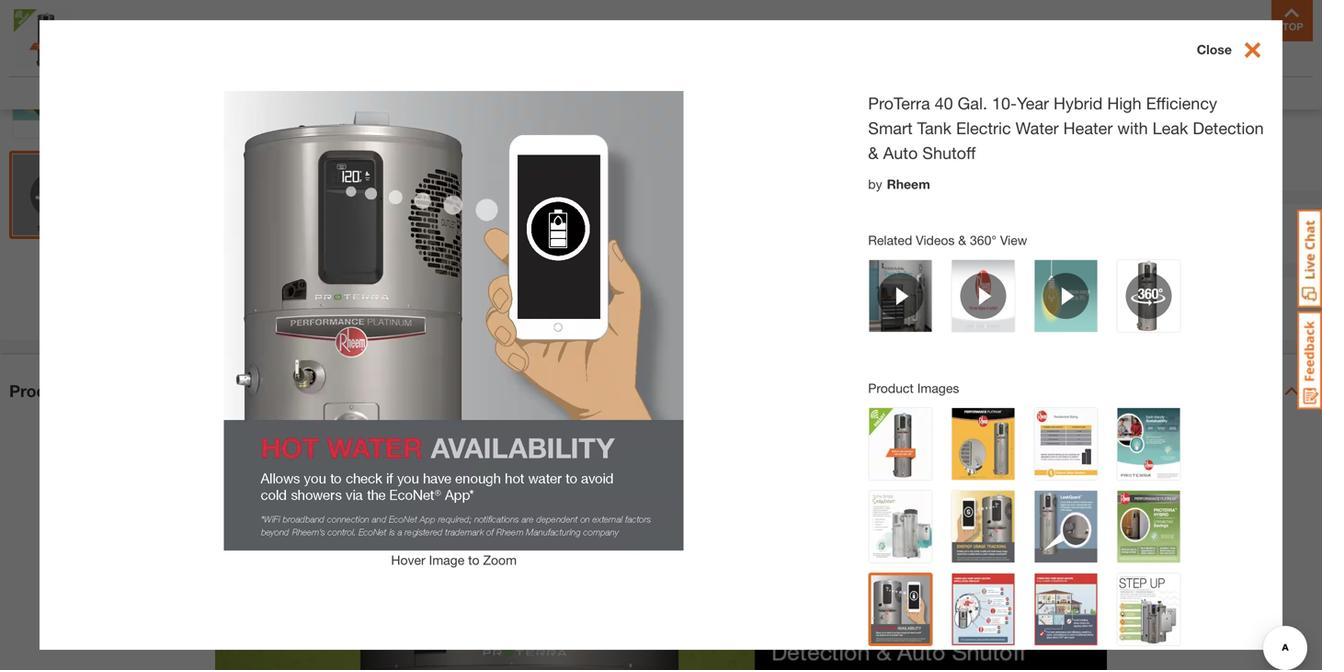 Task type: describe. For each thing, give the bounding box(es) containing it.
1 return from the left
[[834, 313, 873, 328]]

images
[[917, 381, 959, 396]]

water
[[1016, 118, 1059, 138]]

0 horizontal spatial year
[[874, 94, 903, 111]]

days
[[984, 313, 1013, 328]]

with
[[1118, 118, 1148, 138]]

product images
[[868, 381, 959, 396]]

what
[[835, 160, 870, 178]]

40
[[935, 93, 953, 113]]

reviews
[[1125, 85, 1173, 100]]

to for add
[[1051, 225, 1065, 243]]

expect
[[891, 160, 937, 178]]

proterra 40 gal. 10-year hybrid high efficiency smart tank electric water heater with leak detection & auto shutoff main content
[[0, 0, 1322, 670]]

close button
[[1197, 38, 1283, 63]]

6320920709112 image
[[13, 57, 94, 138]]

related
[[868, 233, 912, 248]]

tank
[[917, 118, 952, 138]]

customer
[[1065, 85, 1122, 100]]

90
[[967, 313, 981, 328]]

what to expect button
[[835, 160, 955, 182]]

top button
[[1272, 0, 1313, 41]]

high
[[1107, 93, 1142, 113]]

store
[[1019, 289, 1061, 309]]

read
[[1093, 313, 1123, 328]]

heater
[[1064, 118, 1113, 138]]

hover image to zoom
[[391, 553, 517, 568]]

easy
[[890, 289, 928, 309]]

view
[[1000, 233, 1028, 248]]

$75.00
[[916, 94, 961, 111]]

feedback link image
[[1297, 311, 1322, 410]]

zoom
[[483, 553, 517, 568]]

returns
[[932, 289, 995, 309]]

& inside free & easy returns in store or online return this item within 90 days of purchase. read return policy
[[874, 289, 885, 309]]

add to cart
[[1019, 225, 1099, 243]]

product for product details
[[9, 381, 72, 401]]

policy
[[1169, 313, 1204, 328]]

1 horizontal spatial 312741469_s01 image
[[111, 0, 663, 215]]

year inside proterra 40 gal. 10-year hybrid high efficiency smart tank electric water heater with leak detection & auto shutoff
[[1017, 93, 1049, 113]]

or
[[1066, 289, 1082, 309]]

smart
[[868, 118, 913, 138]]

option group containing 5 year /
[[829, 86, 976, 152]]

close
[[1197, 42, 1232, 57]]

by rheem
[[868, 176, 930, 192]]



Task type: vqa. For each thing, say whether or not it's contained in the screenshot.
Free & Easy Returns In Store or Online Return this item within 90 days of purchase. Read Return Policy
yes



Task type: locate. For each thing, give the bounding box(es) containing it.
free
[[834, 289, 869, 309]]

product left details
[[9, 381, 72, 401]]

to inside 'button'
[[874, 160, 887, 178]]

videos
[[916, 233, 955, 248]]

by
[[868, 176, 882, 192]]

360°
[[970, 233, 997, 248]]

customer reviews
[[1065, 85, 1173, 100]]

to
[[874, 160, 887, 178], [1051, 225, 1065, 243], [468, 553, 480, 568]]

product inside button
[[9, 381, 72, 401]]

within
[[929, 313, 963, 328]]

None field
[[830, 214, 869, 253]]

detection
[[1193, 118, 1264, 138]]

to inside 'main content'
[[468, 553, 480, 568]]

1 vertical spatial to
[[1051, 225, 1065, 243]]

add to cart button
[[922, 214, 1177, 254]]

efficiency
[[1146, 93, 1217, 113]]

1 horizontal spatial year
[[1017, 93, 1049, 113]]

return down free
[[834, 313, 873, 328]]

rheem
[[887, 176, 930, 192]]

this
[[877, 313, 897, 328]]

& left auto
[[868, 143, 879, 163]]

1 vertical spatial &
[[958, 233, 967, 248]]

/
[[907, 94, 912, 111]]

no
[[862, 127, 881, 144]]

& up this
[[874, 289, 885, 309]]

free & easy returns in store or online return this item within 90 days of purchase. read return policy
[[834, 289, 1204, 328]]

purchase.
[[1032, 313, 1088, 328]]

product details
[[9, 381, 131, 401]]

option group
[[829, 86, 976, 152]]

0 horizontal spatial 312741469_s01 image
[[13, 155, 94, 236]]

+ button
[[869, 214, 907, 253]]

0 horizontal spatial return
[[834, 313, 873, 328]]

1 horizontal spatial product
[[868, 381, 914, 396]]

10-
[[992, 93, 1017, 113]]

0 vertical spatial &
[[868, 143, 879, 163]]

customer reviews button
[[1065, 83, 1173, 102], [1065, 83, 1173, 102]]

auto
[[883, 143, 918, 163]]

year left /
[[874, 94, 903, 111]]

5
[[862, 94, 870, 111]]

2 vertical spatial &
[[874, 289, 885, 309]]

& left 360°
[[958, 233, 967, 248]]

&
[[868, 143, 879, 163], [958, 233, 967, 248], [874, 289, 885, 309]]

live chat image
[[1297, 210, 1322, 308]]

no thanks
[[862, 127, 929, 144]]

hover
[[391, 553, 425, 568]]

0 vertical spatial to
[[874, 160, 887, 178]]

proterra
[[868, 93, 930, 113]]

product
[[868, 381, 914, 396], [9, 381, 72, 401]]

online
[[1087, 289, 1137, 309]]

close image
[[1232, 38, 1264, 61]]

what to expect
[[835, 160, 937, 178]]

5 year / $75.00
[[862, 94, 961, 111]]

add
[[1019, 225, 1047, 243]]

product image image
[[14, 9, 74, 69]]

+
[[881, 220, 894, 246]]

return
[[834, 313, 873, 328], [1127, 313, 1166, 328]]

cart
[[1069, 225, 1099, 243]]

item
[[901, 313, 926, 328]]

thanks
[[885, 127, 929, 144]]

share
[[642, 299, 680, 316]]

0 horizontal spatial to
[[468, 553, 480, 568]]

2 vertical spatial to
[[468, 553, 480, 568]]

electric
[[956, 118, 1011, 138]]

product inside proterra 40 gal. 10-year hybrid high efficiency smart tank electric water heater with leak detection & auto shutoff 'main content'
[[868, 381, 914, 396]]

read return policy link
[[1093, 311, 1204, 331]]

product for product images
[[868, 381, 914, 396]]

year up water
[[1017, 93, 1049, 113]]

1 horizontal spatial to
[[874, 160, 887, 178]]

2 return from the left
[[1127, 313, 1166, 328]]

leak
[[1153, 118, 1188, 138]]

return right read
[[1127, 313, 1166, 328]]

specifications
[[431, 85, 512, 100]]

details
[[76, 381, 131, 401]]

hybrid
[[1054, 93, 1103, 113]]

year
[[1017, 93, 1049, 113], [874, 94, 903, 111]]

specifications button
[[431, 83, 512, 102], [431, 83, 512, 102]]

2 horizontal spatial to
[[1051, 225, 1065, 243]]

6249856066001 image
[[13, 0, 94, 41]]

in
[[999, 289, 1014, 309]]

1 horizontal spatial return
[[1127, 313, 1166, 328]]

gal.
[[958, 93, 988, 113]]

product details button
[[0, 355, 1322, 428]]

image
[[429, 553, 465, 568]]

of
[[1017, 313, 1028, 328]]

product left images
[[868, 381, 914, 396]]

& inside proterra 40 gal. 10-year hybrid high efficiency smart tank electric water heater with leak detection & auto shutoff
[[868, 143, 879, 163]]

shutoff
[[923, 143, 976, 163]]

to for what
[[874, 160, 887, 178]]

312741469_s01 image
[[111, 0, 663, 215], [13, 155, 94, 236]]

0 horizontal spatial product
[[9, 381, 72, 401]]

related videos & 360° view
[[868, 233, 1028, 248]]

share button
[[612, 296, 680, 323]]

to inside button
[[1051, 225, 1065, 243]]

proterra 40 gal. 10-year hybrid high efficiency smart tank electric water heater with leak detection & auto shutoff
[[868, 93, 1264, 163]]



